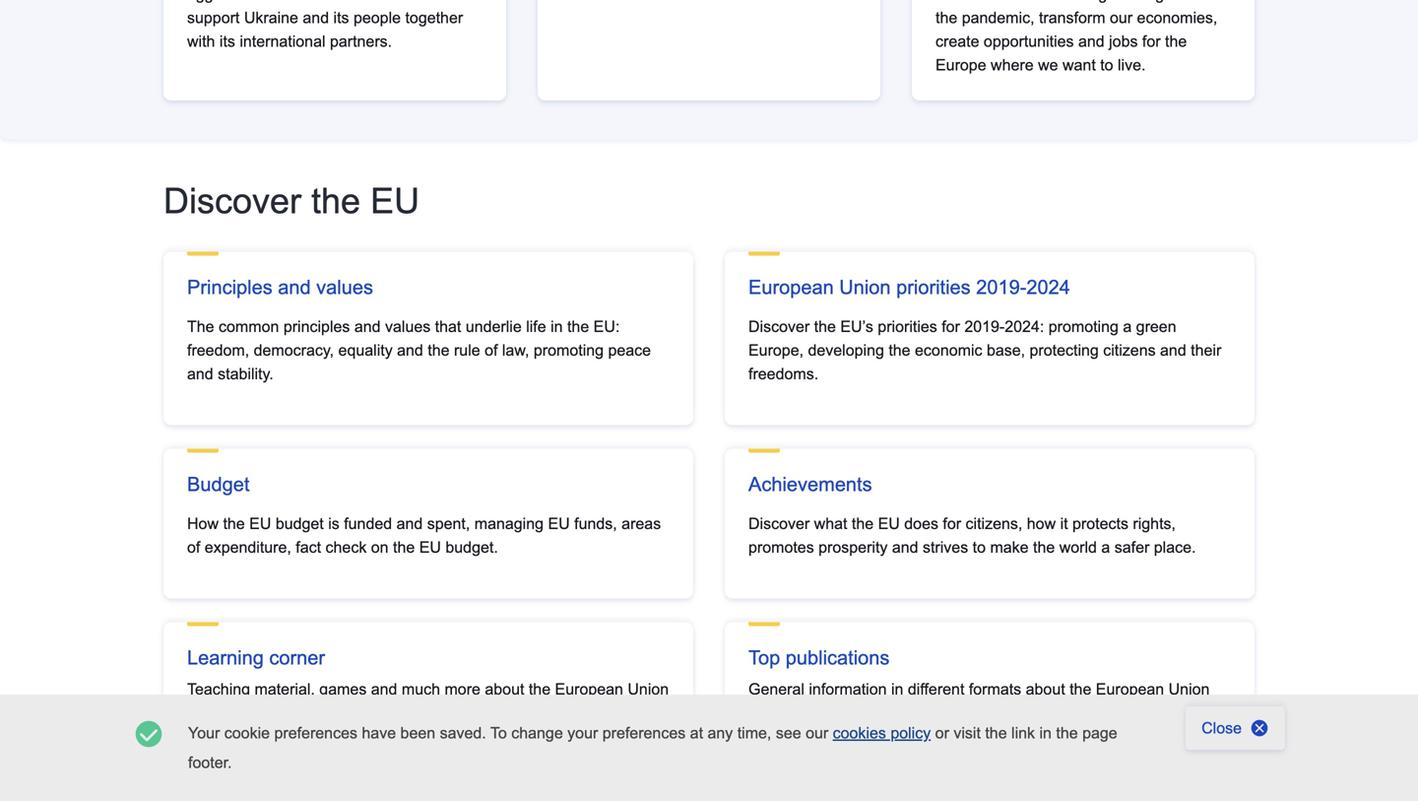 Task type: describe. For each thing, give the bounding box(es) containing it.
discover for discover the eu
[[164, 181, 302, 220]]

prosperity
[[819, 539, 888, 556]]

formats
[[969, 680, 1022, 698]]

how
[[1027, 515, 1056, 533]]

rule
[[454, 342, 480, 359]]

green
[[1137, 318, 1177, 336]]

been
[[401, 724, 436, 742]]

time,
[[738, 724, 772, 742]]

discover what the eu does for citizens, how it protects rights, promotes prosperity and strives to make the world a safer place.
[[749, 515, 1197, 556]]

freedoms.
[[749, 365, 819, 383]]

place.
[[1155, 539, 1197, 556]]

peace
[[608, 342, 651, 359]]

stability.
[[218, 365, 274, 383]]

change
[[512, 724, 563, 742]]

your cookie preferences have been saved. to change your preferences at any time, see our cookies policy
[[188, 724, 931, 742]]

europe,
[[749, 342, 804, 359]]

protecting
[[1030, 342, 1099, 359]]

strives
[[923, 539, 969, 556]]

corner
[[269, 647, 325, 669]]

publications
[[786, 647, 890, 669]]

check
[[326, 539, 367, 556]]

principles and values link
[[187, 277, 373, 298]]

citizens
[[1104, 342, 1156, 359]]

and up children,
[[371, 680, 398, 698]]

about inside general information in different formats about the european union and what it does, aimed at people over 18.
[[1026, 680, 1066, 698]]

achievements
[[749, 474, 873, 495]]

european union priorities 2019-2024
[[749, 277, 1071, 298]]

any
[[708, 724, 733, 742]]

their
[[1191, 342, 1222, 359]]

general
[[749, 680, 805, 698]]

equality
[[339, 342, 393, 359]]

life
[[526, 318, 547, 336]]

policy
[[891, 724, 931, 742]]

visit
[[954, 724, 981, 742]]

for inside teaching material, games and much more about the european union and its activities, for children, teenagers, teachers and parents.
[[307, 704, 326, 722]]

in inside general information in different formats about the european union and what it does, aimed at people over 18.
[[892, 680, 904, 698]]

budget
[[276, 515, 324, 533]]

eu:
[[594, 318, 620, 336]]

2024
[[1027, 277, 1071, 298]]

people
[[937, 704, 985, 722]]

developing
[[808, 342, 885, 359]]

it inside "discover what the eu does for citizens, how it protects rights, promotes prosperity and strives to make the world a safer place."
[[1061, 515, 1069, 533]]

link
[[1012, 724, 1036, 742]]

top publications
[[749, 647, 890, 669]]

funds,
[[575, 515, 618, 533]]

the common principles and values that underlie life in the eu: freedom, democracy, equality and the rule of law, promoting peace and stability.
[[187, 318, 651, 383]]

activities,
[[238, 704, 303, 722]]

teachers
[[473, 704, 533, 722]]

its
[[218, 704, 234, 722]]

a inside "discover what the eu does for citizens, how it protects rights, promotes prosperity and strives to make the world a safer place."
[[1102, 539, 1111, 556]]

about inside teaching material, games and much more about the european union and its activities, for children, teenagers, teachers and parents.
[[485, 680, 525, 698]]

for inside "discover what the eu does for citizens, how it protects rights, promotes prosperity and strives to make the world a safer place."
[[943, 515, 962, 533]]

does
[[905, 515, 939, 533]]

teaching
[[187, 680, 250, 698]]

2 preferences from the left
[[603, 724, 686, 742]]

and right equality
[[397, 342, 424, 359]]

spent,
[[427, 515, 470, 533]]

in inside the common principles and values that underlie life in the eu: freedom, democracy, equality and the rule of law, promoting peace and stability.
[[551, 318, 563, 336]]

safer
[[1115, 539, 1150, 556]]

learning
[[187, 647, 264, 669]]

european inside teaching material, games and much more about the european union and its activities, for children, teenagers, teachers and parents.
[[555, 680, 624, 698]]

and up the your
[[187, 704, 214, 722]]

it inside general information in different formats about the european union and what it does, aimed at people over 18.
[[817, 704, 825, 722]]

1 preferences from the left
[[274, 724, 358, 742]]

protects
[[1073, 515, 1129, 533]]

managing
[[475, 515, 544, 533]]

and up 'principles'
[[278, 277, 311, 298]]

world
[[1060, 539, 1098, 556]]

fact
[[296, 539, 321, 556]]

see
[[776, 724, 802, 742]]

and inside the how the eu budget is funded and spent, managing eu funds, areas of expenditure, fact check on the eu budget.
[[397, 515, 423, 533]]

principles
[[187, 277, 273, 298]]

1 vertical spatial at
[[690, 724, 704, 742]]

your
[[188, 724, 220, 742]]

more
[[445, 680, 481, 698]]

parents.
[[568, 704, 625, 722]]

general information in different formats about the european union and what it does, aimed at people over 18.
[[749, 680, 1210, 722]]

economic
[[915, 342, 983, 359]]

much
[[402, 680, 440, 698]]

achievements link
[[749, 474, 873, 495]]

discover for discover the eu's priorities for 2019-2024: promoting a green europe, developing the economic base, protecting citizens and their freedoms.
[[749, 318, 810, 336]]

values inside the common principles and values that underlie life in the eu: freedom, democracy, equality and the rule of law, promoting peace and stability.
[[385, 318, 431, 336]]

freedom,
[[187, 342, 249, 359]]

learning corner
[[187, 647, 325, 669]]

how the eu budget is funded and spent, managing eu funds, areas of expenditure, fact check on the eu budget.
[[187, 515, 661, 556]]

information
[[809, 680, 887, 698]]

base,
[[987, 342, 1026, 359]]

or
[[936, 724, 950, 742]]



Task type: vqa. For each thing, say whether or not it's contained in the screenshot.
Union in Teaching material, games and much more about the European Union and its activities, for children, teenagers, teachers and parents.
yes



Task type: locate. For each thing, give the bounding box(es) containing it.
0 horizontal spatial values
[[316, 277, 373, 298]]

our
[[806, 724, 829, 742]]

saved.
[[440, 724, 486, 742]]

the inside general information in different formats about the european union and what it does, aimed at people over 18.
[[1070, 680, 1092, 698]]

promoting up protecting
[[1049, 318, 1119, 336]]

preferences down 'parents.'
[[603, 724, 686, 742]]

a down protects
[[1102, 539, 1111, 556]]

discover up promotes
[[749, 515, 810, 533]]

union inside teaching material, games and much more about the european union and its activities, for children, teenagers, teachers and parents.
[[628, 680, 669, 698]]

what
[[815, 515, 848, 533], [780, 704, 813, 722]]

does,
[[829, 704, 868, 722]]

european up page
[[1096, 680, 1165, 698]]

for up economic
[[942, 318, 961, 336]]

make
[[991, 539, 1029, 556]]

page
[[1083, 724, 1118, 742]]

of down underlie
[[485, 342, 498, 359]]

discover up europe,
[[749, 318, 810, 336]]

promoting down life at the top left
[[534, 342, 604, 359]]

in
[[551, 318, 563, 336], [892, 680, 904, 698], [1040, 724, 1052, 742]]

discover the eu
[[164, 181, 420, 220]]

teaching material, games and much more about the european union and its activities, for children, teenagers, teachers and parents.
[[187, 680, 669, 722]]

0 vertical spatial what
[[815, 515, 848, 533]]

about up teachers
[[485, 680, 525, 698]]

different
[[908, 680, 965, 698]]

what inside "discover what the eu does for citizens, how it protects rights, promotes prosperity and strives to make the world a safer place."
[[815, 515, 848, 533]]

principles and values
[[187, 277, 373, 298]]

discover the eu's priorities for 2019-2024: promoting a green europe, developing the economic base, protecting citizens and their freedoms.
[[749, 318, 1222, 383]]

1 vertical spatial for
[[943, 515, 962, 533]]

for down games
[[307, 704, 326, 722]]

0 horizontal spatial preferences
[[274, 724, 358, 742]]

the
[[311, 181, 361, 220], [568, 318, 589, 336], [815, 318, 836, 336], [428, 342, 450, 359], [889, 342, 911, 359], [223, 515, 245, 533], [852, 515, 874, 533], [393, 539, 415, 556], [1034, 539, 1056, 556], [529, 680, 551, 698], [1070, 680, 1092, 698], [986, 724, 1008, 742], [1057, 724, 1079, 742]]

and left 'spent,'
[[397, 515, 423, 533]]

0 vertical spatial it
[[1061, 515, 1069, 533]]

top publications link
[[749, 647, 890, 669]]

budget
[[187, 474, 250, 495]]

0 vertical spatial promoting
[[1049, 318, 1119, 336]]

2019-
[[977, 277, 1027, 298], [965, 318, 1005, 336]]

european up 'parents.'
[[555, 680, 624, 698]]

rights,
[[1134, 515, 1176, 533]]

2019- up the 2024:
[[977, 277, 1027, 298]]

of
[[485, 342, 498, 359], [187, 539, 200, 556]]

1 vertical spatial 2019-
[[965, 318, 1005, 336]]

0 horizontal spatial it
[[817, 704, 825, 722]]

1 horizontal spatial promoting
[[1049, 318, 1119, 336]]

european
[[749, 277, 834, 298], [555, 680, 624, 698], [1096, 680, 1165, 698]]

in up aimed
[[892, 680, 904, 698]]

and down green
[[1161, 342, 1187, 359]]

union up or visit the link in the page footer.
[[628, 680, 669, 698]]

0 vertical spatial discover
[[164, 181, 302, 220]]

close button
[[1186, 706, 1286, 750]]

cookies
[[833, 724, 887, 742]]

and
[[278, 277, 311, 298], [355, 318, 381, 336], [397, 342, 424, 359], [1161, 342, 1187, 359], [187, 365, 214, 383], [397, 515, 423, 533], [893, 539, 919, 556], [371, 680, 398, 698], [187, 704, 214, 722], [538, 704, 564, 722], [749, 704, 775, 722]]

and inside "discover what the eu does for citizens, how it protects rights, promotes prosperity and strives to make the world a safer place."
[[893, 539, 919, 556]]

how
[[187, 515, 219, 533]]

and up your cookie preferences have been saved. to change your preferences at any time, see our cookies policy
[[538, 704, 564, 722]]

promoting inside discover the eu's priorities for 2019-2024: promoting a green europe, developing the economic base, protecting citizens and their freedoms.
[[1049, 318, 1119, 336]]

for inside discover the eu's priorities for 2019-2024: promoting a green europe, developing the economic base, protecting citizens and their freedoms.
[[942, 318, 961, 336]]

0 vertical spatial a
[[1124, 318, 1132, 336]]

games
[[320, 680, 367, 698]]

footer.
[[188, 754, 232, 772]]

1 vertical spatial promoting
[[534, 342, 604, 359]]

in right link
[[1040, 724, 1052, 742]]

priorities
[[897, 277, 971, 298], [878, 318, 938, 336]]

the
[[187, 318, 214, 336]]

discover
[[164, 181, 302, 220], [749, 318, 810, 336], [749, 515, 810, 533]]

over
[[989, 704, 1020, 722]]

2019- inside discover the eu's priorities for 2019-2024: promoting a green europe, developing the economic base, protecting citizens and their freedoms.
[[965, 318, 1005, 336]]

2 vertical spatial discover
[[749, 515, 810, 533]]

discover for discover what the eu does for citizens, how it protects rights, promotes prosperity and strives to make the world a safer place.
[[749, 515, 810, 533]]

to
[[973, 539, 986, 556]]

2 horizontal spatial european
[[1096, 680, 1165, 698]]

1 horizontal spatial in
[[892, 680, 904, 698]]

european up europe,
[[749, 277, 834, 298]]

1 vertical spatial it
[[817, 704, 825, 722]]

discover up principles
[[164, 181, 302, 220]]

2024:
[[1005, 318, 1045, 336]]

areas
[[622, 515, 661, 533]]

union up close
[[1169, 680, 1210, 698]]

it up "our"
[[817, 704, 825, 722]]

that
[[435, 318, 461, 336]]

and inside discover the eu's priorities for 2019-2024: promoting a green europe, developing the economic base, protecting citizens and their freedoms.
[[1161, 342, 1187, 359]]

in right life at the top left
[[551, 318, 563, 336]]

have
[[362, 724, 396, 742]]

promoting
[[1049, 318, 1119, 336], [534, 342, 604, 359]]

what up "see"
[[780, 704, 813, 722]]

0 horizontal spatial european
[[555, 680, 624, 698]]

aimed
[[872, 704, 915, 722]]

a inside discover the eu's priorities for 2019-2024: promoting a green europe, developing the economic base, protecting citizens and their freedoms.
[[1124, 318, 1132, 336]]

eu's
[[841, 318, 874, 336]]

0 vertical spatial values
[[316, 277, 373, 298]]

expenditure,
[[205, 539, 292, 556]]

children,
[[330, 704, 390, 722]]

0 horizontal spatial union
[[628, 680, 669, 698]]

1 horizontal spatial what
[[815, 515, 848, 533]]

and up time,
[[749, 704, 775, 722]]

1 horizontal spatial of
[[485, 342, 498, 359]]

of inside the how the eu budget is funded and spent, managing eu funds, areas of expenditure, fact check on the eu budget.
[[187, 539, 200, 556]]

for up the strives
[[943, 515, 962, 533]]

0 horizontal spatial promoting
[[534, 342, 604, 359]]

values up 'principles'
[[316, 277, 373, 298]]

1 horizontal spatial values
[[385, 318, 431, 336]]

2 vertical spatial in
[[1040, 724, 1052, 742]]

priorities up economic
[[897, 277, 971, 298]]

and inside general information in different formats about the european union and what it does, aimed at people over 18.
[[749, 704, 775, 722]]

2 vertical spatial for
[[307, 704, 326, 722]]

of inside the common principles and values that underlie life in the eu: freedom, democracy, equality and the rule of law, promoting peace and stability.
[[485, 342, 498, 359]]

common
[[219, 318, 279, 336]]

2019- up base,
[[965, 318, 1005, 336]]

1 vertical spatial priorities
[[878, 318, 938, 336]]

a up citizens
[[1124, 318, 1132, 336]]

0 horizontal spatial at
[[690, 724, 704, 742]]

at inside general information in different formats about the european union and what it does, aimed at people over 18.
[[920, 704, 933, 722]]

0 vertical spatial for
[[942, 318, 961, 336]]

cookie
[[224, 724, 270, 742]]

funded
[[344, 515, 392, 533]]

discover inside discover the eu's priorities for 2019-2024: promoting a green europe, developing the economic base, protecting citizens and their freedoms.
[[749, 318, 810, 336]]

2 about from the left
[[1026, 680, 1066, 698]]

principles
[[284, 318, 350, 336]]

budget.
[[446, 539, 498, 556]]

priorities down the european union priorities 2019-2024
[[878, 318, 938, 336]]

0 vertical spatial priorities
[[897, 277, 971, 298]]

0 horizontal spatial in
[[551, 318, 563, 336]]

on
[[371, 539, 389, 556]]

and down does
[[893, 539, 919, 556]]

eu
[[371, 181, 420, 220], [249, 515, 271, 533], [548, 515, 570, 533], [879, 515, 900, 533], [419, 539, 441, 556]]

values
[[316, 277, 373, 298], [385, 318, 431, 336]]

at
[[920, 704, 933, 722], [690, 724, 704, 742]]

0 vertical spatial in
[[551, 318, 563, 336]]

what inside general information in different formats about the european union and what it does, aimed at people over 18.
[[780, 704, 813, 722]]

union
[[840, 277, 891, 298], [628, 680, 669, 698], [1169, 680, 1210, 698]]

1 horizontal spatial it
[[1061, 515, 1069, 533]]

at up policy
[[920, 704, 933, 722]]

about up the 18.
[[1026, 680, 1066, 698]]

democracy,
[[254, 342, 334, 359]]

1 vertical spatial discover
[[749, 318, 810, 336]]

2 horizontal spatial union
[[1169, 680, 1210, 698]]

0 horizontal spatial of
[[187, 539, 200, 556]]

law,
[[502, 342, 530, 359]]

1 vertical spatial what
[[780, 704, 813, 722]]

preferences down children,
[[274, 724, 358, 742]]

1 horizontal spatial european
[[749, 277, 834, 298]]

of down how
[[187, 539, 200, 556]]

for
[[942, 318, 961, 336], [943, 515, 962, 533], [307, 704, 326, 722]]

and up equality
[[355, 318, 381, 336]]

0 vertical spatial of
[[485, 342, 498, 359]]

values left that
[[385, 318, 431, 336]]

union up eu's at the right top of page
[[840, 277, 891, 298]]

what up prosperity
[[815, 515, 848, 533]]

1 vertical spatial values
[[385, 318, 431, 336]]

1 vertical spatial a
[[1102, 539, 1111, 556]]

eu inside "discover what the eu does for citizens, how it protects rights, promotes prosperity and strives to make the world a safer place."
[[879, 515, 900, 533]]

0 horizontal spatial a
[[1102, 539, 1111, 556]]

0 horizontal spatial what
[[780, 704, 813, 722]]

1 horizontal spatial about
[[1026, 680, 1066, 698]]

cookies policy link
[[833, 724, 931, 742]]

1 vertical spatial of
[[187, 539, 200, 556]]

1 about from the left
[[485, 680, 525, 698]]

1 horizontal spatial a
[[1124, 318, 1132, 336]]

european union priorities 2019-2024 link
[[749, 277, 1071, 298]]

in inside or visit the link in the page footer.
[[1040, 724, 1052, 742]]

0 vertical spatial 2019-
[[977, 277, 1027, 298]]

1 horizontal spatial at
[[920, 704, 933, 722]]

promoting inside the common principles and values that underlie life in the eu: freedom, democracy, equality and the rule of law, promoting peace and stability.
[[534, 342, 604, 359]]

citizens,
[[966, 515, 1023, 533]]

at left the any
[[690, 724, 704, 742]]

18.
[[1024, 704, 1046, 722]]

top
[[749, 647, 781, 669]]

or visit the link in the page footer.
[[188, 724, 1118, 772]]

european inside general information in different formats about the european union and what it does, aimed at people over 18.
[[1096, 680, 1165, 698]]

0 horizontal spatial about
[[485, 680, 525, 698]]

1 horizontal spatial union
[[840, 277, 891, 298]]

1 vertical spatial in
[[892, 680, 904, 698]]

discover inside "discover what the eu does for citizens, how it protects rights, promotes prosperity and strives to make the world a safer place."
[[749, 515, 810, 533]]

it right how
[[1061, 515, 1069, 533]]

the inside teaching material, games and much more about the european union and its activities, for children, teenagers, teachers and parents.
[[529, 680, 551, 698]]

material,
[[255, 680, 315, 698]]

close
[[1202, 719, 1243, 737]]

union inside general information in different formats about the european union and what it does, aimed at people over 18.
[[1169, 680, 1210, 698]]

promotes
[[749, 539, 815, 556]]

about
[[485, 680, 525, 698], [1026, 680, 1066, 698]]

1 horizontal spatial preferences
[[603, 724, 686, 742]]

0 vertical spatial at
[[920, 704, 933, 722]]

priorities inside discover the eu's priorities for 2019-2024: promoting a green europe, developing the economic base, protecting citizens and their freedoms.
[[878, 318, 938, 336]]

your
[[568, 724, 598, 742]]

and down 'freedom,'
[[187, 365, 214, 383]]

2 horizontal spatial in
[[1040, 724, 1052, 742]]

is
[[328, 515, 340, 533]]



